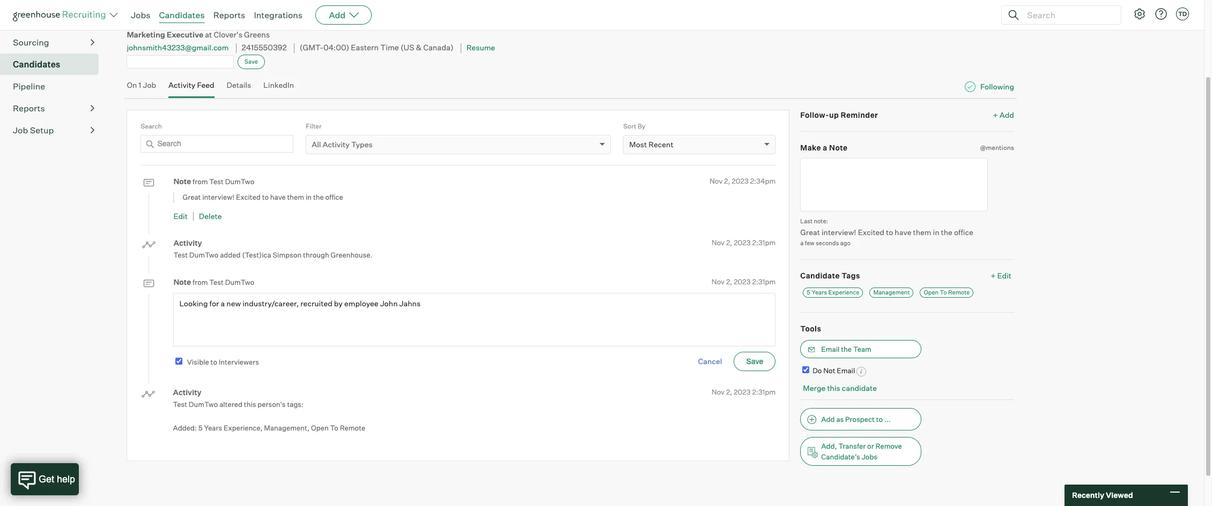 Task type: describe. For each thing, give the bounding box(es) containing it.
from for nov 2, 2023 2:34pm
[[193, 177, 208, 186]]

0 horizontal spatial 5
[[198, 424, 203, 433]]

configure image
[[1133, 8, 1146, 20]]

1 horizontal spatial years
[[812, 289, 827, 296]]

0 vertical spatial candidates link
[[159, 10, 205, 20]]

0 vertical spatial office
[[325, 193, 343, 202]]

1 horizontal spatial not
[[823, 367, 835, 376]]

job dashboard
[[13, 15, 74, 26]]

management link
[[870, 288, 914, 298]]

+ for + add
[[993, 111, 998, 120]]

experience
[[828, 289, 859, 296]]

0 horizontal spatial do
[[237, 16, 246, 23]]

cancel button
[[686, 353, 734, 371]]

edit profile
[[978, 10, 1017, 19]]

setup
[[30, 125, 54, 136]]

edit inside "link"
[[997, 272, 1011, 281]]

note for nov 2, 2023 2:34pm
[[173, 177, 191, 186]]

0 vertical spatial have
[[270, 193, 286, 202]]

1 vertical spatial remote
[[340, 424, 365, 433]]

johnsmith43233@gmail.com
[[127, 43, 229, 52]]

dashboard
[[30, 15, 74, 26]]

1 horizontal spatial do not email
[[813, 367, 855, 376]]

marketing
[[127, 30, 165, 40]]

add as prospect to ... button
[[800, 408, 922, 431]]

open to remote link
[[920, 288, 974, 298]]

added
[[220, 251, 241, 259]]

at
[[205, 30, 212, 40]]

prospect
[[845, 415, 875, 424]]

most
[[629, 140, 647, 149]]

linkedin
[[263, 80, 294, 89]]

note from test dumtwo for nov 2, 2023 2:31pm
[[173, 278, 254, 287]]

tags:
[[287, 401, 304, 409]]

sort
[[623, 122, 636, 130]]

details link
[[227, 80, 251, 96]]

edit for edit profile
[[978, 10, 993, 19]]

test up delete
[[209, 177, 224, 186]]

0 vertical spatial email
[[262, 16, 281, 23]]

recently
[[1072, 491, 1104, 501]]

ago
[[840, 240, 851, 247]]

from for nov 2, 2023 2:31pm
[[193, 278, 208, 287]]

sourcing
[[13, 37, 49, 48]]

+ edit link
[[988, 269, 1014, 283]]

...
[[884, 415, 891, 424]]

td button
[[1174, 5, 1191, 23]]

the inside email the team button
[[841, 346, 852, 354]]

following
[[980, 82, 1014, 91]]

save button
[[734, 353, 776, 372]]

great inside last note: great interview! excited to have them in the office a few seconds ago
[[800, 228, 820, 237]]

note:
[[814, 218, 828, 225]]

jobs inside add, transfer or remove candidate's jobs
[[862, 453, 877, 462]]

edit link
[[173, 212, 188, 221]]

johnsmith43233@gmail.com link
[[127, 43, 229, 52]]

remove
[[876, 442, 902, 451]]

0 vertical spatial remote
[[948, 289, 970, 296]]

a inside last note: great interview! excited to have them in the office a few seconds ago
[[800, 240, 804, 247]]

1 horizontal spatial a
[[823, 143, 827, 152]]

to inside last note: great interview! excited to have them in the office a few seconds ago
[[886, 228, 893, 237]]

transfer
[[838, 442, 866, 451]]

seconds
[[816, 240, 839, 247]]

great interview! excited to have them in the office
[[183, 193, 343, 202]]

all
[[312, 140, 321, 149]]

(test)ica simpson
[[127, 11, 232, 25]]

by
[[638, 122, 645, 130]]

person's
[[258, 401, 286, 409]]

most recent option
[[629, 140, 673, 149]]

0 vertical spatial interview!
[[202, 193, 235, 202]]

management
[[873, 289, 910, 296]]

executive
[[167, 30, 203, 40]]

candidates inside 'link'
[[13, 59, 60, 70]]

activity down edit link
[[173, 239, 202, 248]]

eastern
[[351, 43, 379, 53]]

1 vertical spatial open
[[311, 424, 329, 433]]

dumtwo up great interview! excited to have them in the office
[[225, 177, 254, 186]]

5 years experience link
[[803, 288, 863, 298]]

test down edit link
[[173, 251, 188, 259]]

as
[[836, 415, 844, 424]]

0 vertical spatial this
[[827, 384, 840, 393]]

0 vertical spatial them
[[287, 193, 304, 202]]

up
[[829, 111, 839, 120]]

marketing executive at clover's greens
[[127, 30, 270, 40]]

in inside last note: great interview! excited to have them in the office a few seconds ago
[[933, 228, 939, 237]]

types
[[351, 140, 373, 149]]

feed
[[197, 80, 214, 89]]

job setup
[[13, 125, 54, 136]]

candidate
[[842, 384, 877, 393]]

job for job dashboard
[[13, 15, 28, 26]]

follow-
[[800, 111, 829, 120]]

+ add link
[[993, 110, 1014, 121]]

&
[[416, 43, 422, 53]]

test up added:
[[173, 401, 187, 409]]

0 vertical spatial reports
[[213, 10, 245, 20]]

1 horizontal spatial candidates
[[159, 10, 205, 20]]

added:
[[173, 424, 197, 433]]

+ add
[[993, 111, 1014, 120]]

clover's
[[214, 30, 242, 40]]

resume link
[[466, 43, 495, 52]]

delete link
[[199, 212, 222, 221]]

add,
[[821, 442, 837, 451]]

0 horizontal spatial jobs
[[131, 10, 150, 20]]

pipeline
[[13, 81, 45, 92]]

reminder
[[841, 111, 878, 120]]

Do Not Email checkbox
[[803, 367, 809, 374]]

(gmt-
[[300, 43, 323, 53]]

1 vertical spatial (test)ica
[[242, 251, 271, 259]]

0 vertical spatial reports link
[[213, 10, 245, 20]]

all activity types
[[312, 140, 373, 149]]

0 vertical spatial do not email
[[237, 16, 281, 23]]

through
[[303, 251, 329, 259]]

sourcing link
[[13, 36, 94, 49]]

0 horizontal spatial to
[[330, 424, 338, 433]]

to inside button
[[876, 415, 883, 424]]

04:00)
[[323, 43, 349, 53]]

3 nov 2, 2023 2:31pm from the top
[[712, 388, 776, 397]]

0 horizontal spatial excited
[[236, 193, 261, 202]]

experience,
[[224, 424, 263, 433]]

make a note
[[800, 143, 848, 152]]

activity feed link
[[168, 80, 214, 96]]

canada)
[[423, 43, 453, 53]]

edit profile link
[[978, 10, 1017, 19]]



Task type: locate. For each thing, give the bounding box(es) containing it.
a left few
[[800, 240, 804, 247]]

jobs
[[131, 10, 150, 20], [862, 453, 877, 462]]

1 vertical spatial save
[[746, 358, 763, 366]]

0 vertical spatial note
[[829, 143, 848, 152]]

0 vertical spatial the
[[313, 193, 324, 202]]

merge this candidate
[[803, 384, 877, 393]]

do right do not email option
[[813, 367, 822, 376]]

0 vertical spatial 5
[[807, 289, 810, 296]]

0 vertical spatial search text field
[[1024, 7, 1111, 23]]

viewed
[[1106, 491, 1133, 501]]

3 2:31pm from the top
[[752, 388, 776, 397]]

save
[[244, 58, 258, 65], [746, 358, 763, 366]]

job for job setup
[[13, 125, 28, 136]]

interviewers
[[219, 358, 259, 367]]

tools
[[800, 324, 821, 333]]

job
[[13, 15, 28, 26], [143, 80, 156, 89], [13, 125, 28, 136]]

1 vertical spatial great
[[800, 228, 820, 237]]

candidates down sourcing
[[13, 59, 60, 70]]

add as prospect to ...
[[821, 415, 891, 424]]

None text field
[[800, 158, 988, 212]]

most recent
[[629, 140, 673, 149]]

years down candidate
[[812, 289, 827, 296]]

have inside last note: great interview! excited to have them in the office a few seconds ago
[[895, 228, 911, 237]]

2 vertical spatial edit
[[997, 272, 1011, 281]]

0 horizontal spatial candidates link
[[13, 58, 94, 71]]

edit
[[978, 10, 993, 19], [173, 212, 188, 221], [997, 272, 1011, 281]]

0 horizontal spatial candidates
[[13, 59, 60, 70]]

do up 'clover's'
[[237, 16, 246, 23]]

candidate
[[800, 272, 840, 281]]

0 vertical spatial job
[[13, 15, 28, 26]]

+ edit
[[991, 272, 1011, 281]]

interview! up ago
[[822, 228, 856, 237]]

integrations
[[254, 10, 303, 20]]

1 nov 2, 2023 2:31pm from the top
[[712, 239, 776, 247]]

on
[[127, 80, 137, 89]]

job left setup
[[13, 125, 28, 136]]

0 horizontal spatial have
[[270, 193, 286, 202]]

do not email up merge this candidate link
[[813, 367, 855, 376]]

1 horizontal spatial save
[[746, 358, 763, 366]]

5 right added:
[[198, 424, 203, 433]]

them
[[287, 193, 304, 202], [913, 228, 931, 237]]

0 vertical spatial candidates
[[159, 10, 205, 20]]

0 horizontal spatial great
[[183, 193, 201, 202]]

activity left feed
[[168, 80, 195, 89]]

the inside last note: great interview! excited to have them in the office a few seconds ago
[[941, 228, 952, 237]]

save for the save button
[[746, 358, 763, 366]]

candidate's
[[821, 453, 860, 462]]

2 vertical spatial email
[[837, 367, 855, 376]]

activity
[[168, 80, 195, 89], [323, 140, 350, 149], [173, 239, 202, 248], [173, 388, 201, 398]]

2 from from the top
[[193, 278, 208, 287]]

save right cancel button
[[746, 358, 763, 366]]

a
[[823, 143, 827, 152], [800, 240, 804, 247]]

1 vertical spatial them
[[913, 228, 931, 237]]

1 horizontal spatial reports link
[[213, 10, 245, 20]]

linkedin link
[[263, 80, 294, 96]]

recently viewed
[[1072, 491, 1133, 501]]

or
[[867, 442, 874, 451]]

2023
[[732, 177, 749, 185], [734, 239, 751, 247], [734, 278, 751, 286], [734, 388, 751, 397]]

1 note from test dumtwo from the top
[[173, 177, 254, 186]]

simpson up 'at' at the top
[[181, 11, 232, 25]]

activity inside activity feed link
[[168, 80, 195, 89]]

great
[[183, 193, 201, 202], [800, 228, 820, 237]]

not up merge this candidate
[[823, 367, 835, 376]]

1 horizontal spatial have
[[895, 228, 911, 237]]

add
[[329, 10, 345, 20], [1000, 111, 1014, 120], [821, 415, 835, 424]]

job dashboard link
[[13, 14, 94, 27]]

Visible to Interviewers checkbox
[[176, 358, 183, 365]]

job up sourcing
[[13, 15, 28, 26]]

details
[[227, 80, 251, 89]]

email inside button
[[821, 346, 840, 354]]

1 horizontal spatial (test)ica
[[242, 251, 271, 259]]

0 horizontal spatial this
[[244, 401, 256, 409]]

add inside button
[[821, 415, 835, 424]]

2 vertical spatial nov 2, 2023 2:31pm
[[712, 388, 776, 397]]

0 vertical spatial nov 2, 2023 2:31pm
[[712, 239, 776, 247]]

1 horizontal spatial open
[[924, 289, 939, 296]]

sort by
[[623, 122, 645, 130]]

great up edit link
[[183, 193, 201, 202]]

email up merge this candidate link
[[837, 367, 855, 376]]

following link
[[980, 81, 1014, 92]]

0 horizontal spatial search text field
[[141, 135, 293, 153]]

1 vertical spatial job
[[143, 80, 156, 89]]

+ inside "link"
[[991, 272, 996, 281]]

merge this candidate link
[[803, 384, 877, 393]]

the
[[313, 193, 324, 202], [941, 228, 952, 237], [841, 346, 852, 354]]

candidates link up executive
[[159, 10, 205, 20]]

nov 2, 2023 2:34pm
[[710, 177, 776, 185]]

edit for edit link
[[173, 212, 188, 221]]

1 vertical spatial do not email
[[813, 367, 855, 376]]

reports link up job setup "link"
[[13, 102, 94, 115]]

1 horizontal spatial to
[[940, 289, 947, 296]]

(us
[[401, 43, 414, 53]]

note from test dumtwo down added in the left of the page
[[173, 278, 254, 287]]

visible to interviewers
[[187, 358, 259, 367]]

candidates link down sourcing link on the top left of the page
[[13, 58, 94, 71]]

0 horizontal spatial the
[[313, 193, 324, 202]]

email
[[262, 16, 281, 23], [821, 346, 840, 354], [837, 367, 855, 376]]

reports down pipeline
[[13, 103, 45, 114]]

2 vertical spatial job
[[13, 125, 28, 136]]

great up few
[[800, 228, 820, 237]]

1 horizontal spatial jobs
[[862, 453, 877, 462]]

open to remote
[[924, 289, 970, 296]]

0 vertical spatial note from test dumtwo
[[173, 177, 254, 186]]

1 horizontal spatial office
[[954, 228, 973, 237]]

2415550392
[[242, 43, 287, 53]]

visible
[[187, 358, 209, 367]]

1 horizontal spatial candidates link
[[159, 10, 205, 20]]

jobs link
[[131, 10, 150, 20]]

1
[[139, 80, 141, 89]]

do not email up greens in the top of the page
[[237, 16, 281, 23]]

5 down candidate
[[807, 289, 810, 296]]

0 vertical spatial edit
[[978, 10, 993, 19]]

1 vertical spatial candidates link
[[13, 58, 94, 71]]

1 horizontal spatial search text field
[[1024, 7, 1111, 23]]

open right management,
[[311, 424, 329, 433]]

2 note from test dumtwo from the top
[[173, 278, 254, 287]]

0 vertical spatial in
[[306, 193, 312, 202]]

0 vertical spatial not
[[247, 16, 260, 23]]

jobs up "marketing"
[[131, 10, 150, 20]]

simpson left the through
[[273, 251, 302, 259]]

note for nov 2, 2023 2:31pm
[[173, 278, 191, 287]]

0 horizontal spatial reports
[[13, 103, 45, 114]]

0 horizontal spatial not
[[247, 16, 260, 23]]

remote
[[948, 289, 970, 296], [340, 424, 365, 433]]

0 horizontal spatial remote
[[340, 424, 365, 433]]

add up 04:00)
[[329, 10, 345, 20]]

1 horizontal spatial 5
[[807, 289, 810, 296]]

on 1 job link
[[127, 80, 156, 96]]

job right 1
[[143, 80, 156, 89]]

2 2:31pm from the top
[[752, 278, 776, 286]]

job setup link
[[13, 124, 94, 137]]

2 vertical spatial add
[[821, 415, 835, 424]]

profile
[[994, 10, 1017, 19]]

Looking for a new industry/career, recruited by employee John Jahns text field
[[173, 294, 776, 347]]

email left team
[[821, 346, 840, 354]]

0 horizontal spatial reports link
[[13, 102, 94, 115]]

0 horizontal spatial open
[[311, 424, 329, 433]]

1 horizontal spatial in
[[933, 228, 939, 237]]

2 vertical spatial the
[[841, 346, 852, 354]]

activity feed
[[168, 80, 214, 89]]

jobs down or
[[862, 453, 877, 462]]

(test)ica
[[127, 11, 179, 25], [242, 251, 271, 259]]

add for add
[[329, 10, 345, 20]]

save inside button
[[746, 358, 763, 366]]

altered
[[219, 401, 242, 409]]

1 vertical spatial this
[[244, 401, 256, 409]]

dumtwo left altered
[[189, 401, 218, 409]]

Search text field
[[1024, 7, 1111, 23], [141, 135, 293, 153]]

simpson
[[181, 11, 232, 25], [273, 251, 302, 259]]

last
[[800, 218, 813, 225]]

1 vertical spatial simpson
[[273, 251, 302, 259]]

1 horizontal spatial remote
[[948, 289, 970, 296]]

0 vertical spatial +
[[993, 111, 998, 120]]

@mentions
[[980, 144, 1014, 152]]

@mentions link
[[980, 143, 1014, 153]]

greenhouse.
[[331, 251, 372, 259]]

(test)ica right added in the left of the page
[[242, 251, 271, 259]]

dumtwo down added in the left of the page
[[225, 278, 254, 287]]

to right management,
[[330, 424, 338, 433]]

cancel
[[698, 357, 722, 366]]

td
[[1178, 10, 1187, 18]]

excited inside last note: great interview! excited to have them in the office a few seconds ago
[[858, 228, 884, 237]]

to
[[262, 193, 269, 202], [886, 228, 893, 237], [211, 358, 217, 367], [876, 415, 883, 424]]

+ for + edit
[[991, 272, 996, 281]]

2 horizontal spatial add
[[1000, 111, 1014, 120]]

0 vertical spatial to
[[940, 289, 947, 296]]

email the team button
[[800, 341, 922, 359]]

1 2:31pm from the top
[[752, 239, 776, 247]]

job inside "link"
[[13, 125, 28, 136]]

on 1 job
[[127, 80, 156, 89]]

0 horizontal spatial edit
[[173, 212, 188, 221]]

make
[[800, 143, 821, 152]]

time
[[380, 43, 399, 53]]

follow-up reminder
[[800, 111, 878, 120]]

2 nov 2, 2023 2:31pm from the top
[[712, 278, 776, 286]]

a right make
[[823, 143, 827, 152]]

add left as
[[821, 415, 835, 424]]

team
[[853, 346, 871, 354]]

test down added in the left of the page
[[209, 278, 224, 287]]

1 horizontal spatial edit
[[978, 10, 993, 19]]

1 vertical spatial do
[[813, 367, 822, 376]]

1 horizontal spatial simpson
[[273, 251, 302, 259]]

1 horizontal spatial the
[[841, 346, 852, 354]]

note from test dumtwo for nov 2, 2023 2:34pm
[[173, 177, 254, 186]]

0 horizontal spatial years
[[204, 424, 222, 433]]

1 horizontal spatial interview!
[[822, 228, 856, 237]]

1 horizontal spatial this
[[827, 384, 840, 393]]

0 vertical spatial a
[[823, 143, 827, 152]]

save for save link
[[244, 58, 258, 65]]

1 vertical spatial nov 2, 2023 2:31pm
[[712, 278, 776, 286]]

pipeline link
[[13, 80, 94, 93]]

reports link up 'clover's'
[[213, 10, 245, 20]]

0 vertical spatial save
[[244, 58, 258, 65]]

activity down visible to interviewers option
[[173, 388, 201, 398]]

1 vertical spatial note from test dumtwo
[[173, 278, 254, 287]]

them inside last note: great interview! excited to have them in the office a few seconds ago
[[913, 228, 931, 237]]

candidates up executive
[[159, 10, 205, 20]]

years right added:
[[204, 424, 222, 433]]

resume
[[466, 43, 495, 52]]

filter
[[306, 122, 322, 130]]

0 horizontal spatial (test)ica
[[127, 11, 179, 25]]

1 vertical spatial candidates
[[13, 59, 60, 70]]

add inside popup button
[[329, 10, 345, 20]]

1 from from the top
[[193, 177, 208, 186]]

0 horizontal spatial simpson
[[181, 11, 232, 25]]

0 horizontal spatial in
[[306, 193, 312, 202]]

added: 5 years experience, management, open to remote
[[173, 424, 365, 433]]

open right management
[[924, 289, 939, 296]]

add down following link on the top right of page
[[1000, 111, 1014, 120]]

td button
[[1176, 8, 1189, 20]]

1 horizontal spatial great
[[800, 228, 820, 237]]

1 vertical spatial search text field
[[141, 135, 293, 153]]

email up greens in the top of the page
[[262, 16, 281, 23]]

1 vertical spatial jobs
[[862, 453, 877, 462]]

to right management
[[940, 289, 947, 296]]

save down the 2415550392
[[244, 58, 258, 65]]

interview! up delete
[[202, 193, 235, 202]]

1 vertical spatial note
[[173, 177, 191, 186]]

interview! inside last note: great interview! excited to have them in the office a few seconds ago
[[822, 228, 856, 237]]

activity right all in the left of the page
[[323, 140, 350, 149]]

email the team
[[821, 346, 871, 354]]

office inside last note: great interview! excited to have them in the office a few seconds ago
[[954, 228, 973, 237]]

1 vertical spatial reports
[[13, 103, 45, 114]]

(gmt-04:00) eastern time (us & canada)
[[300, 43, 453, 53]]

0 vertical spatial 2:31pm
[[752, 239, 776, 247]]

(test)ica up "marketing"
[[127, 11, 179, 25]]

candidate tags
[[800, 272, 860, 281]]

few
[[805, 240, 815, 247]]

test dumtwo added (test)ica simpson through greenhouse.
[[173, 251, 372, 259]]

1 horizontal spatial add
[[821, 415, 835, 424]]

candidates link
[[159, 10, 205, 20], [13, 58, 94, 71]]

0 vertical spatial from
[[193, 177, 208, 186]]

greenhouse recruiting image
[[13, 9, 109, 21]]

open
[[924, 289, 939, 296], [311, 424, 329, 433]]

0 vertical spatial add
[[329, 10, 345, 20]]

1 vertical spatial +
[[991, 272, 996, 281]]

0 vertical spatial years
[[812, 289, 827, 296]]

2 horizontal spatial edit
[[997, 272, 1011, 281]]

None text field
[[127, 55, 234, 69]]

reports up 'clover's'
[[213, 10, 245, 20]]

dumtwo left added in the left of the page
[[189, 251, 218, 259]]

0 vertical spatial great
[[183, 193, 201, 202]]

1 vertical spatial excited
[[858, 228, 884, 237]]

2 vertical spatial note
[[173, 278, 191, 287]]

this right altered
[[244, 401, 256, 409]]

1 vertical spatial interview!
[[822, 228, 856, 237]]

note from test dumtwo up delete
[[173, 177, 254, 186]]

reports link
[[213, 10, 245, 20], [13, 102, 94, 115]]

this right merge
[[827, 384, 840, 393]]

delete
[[199, 212, 222, 221]]

1 vertical spatial edit
[[173, 212, 188, 221]]

0 horizontal spatial a
[[800, 240, 804, 247]]

add for add as prospect to ...
[[821, 415, 835, 424]]

add, transfer or remove candidate's jobs
[[821, 442, 902, 462]]

not up greens in the top of the page
[[247, 16, 260, 23]]

2:34pm
[[750, 177, 776, 185]]

1 horizontal spatial them
[[913, 228, 931, 237]]

0 vertical spatial jobs
[[131, 10, 150, 20]]



Task type: vqa. For each thing, say whether or not it's contained in the screenshot.
to link corresponding to hire
no



